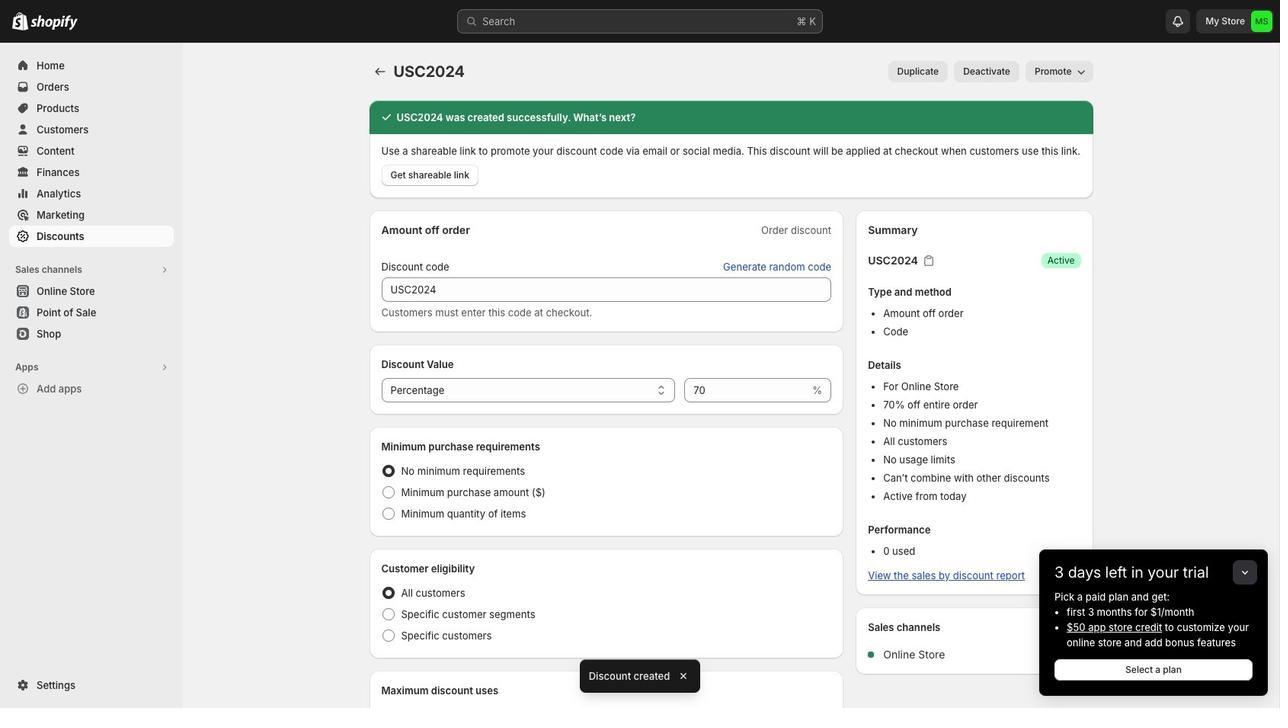 Task type: describe. For each thing, give the bounding box(es) containing it.
my store image
[[1252, 11, 1273, 32]]

shopify image
[[30, 15, 78, 30]]



Task type: vqa. For each thing, say whether or not it's contained in the screenshot.
Settings
no



Task type: locate. For each thing, give the bounding box(es) containing it.
None text field
[[685, 378, 810, 402]]

None text field
[[382, 277, 832, 302]]

shopify image
[[12, 12, 28, 30]]



